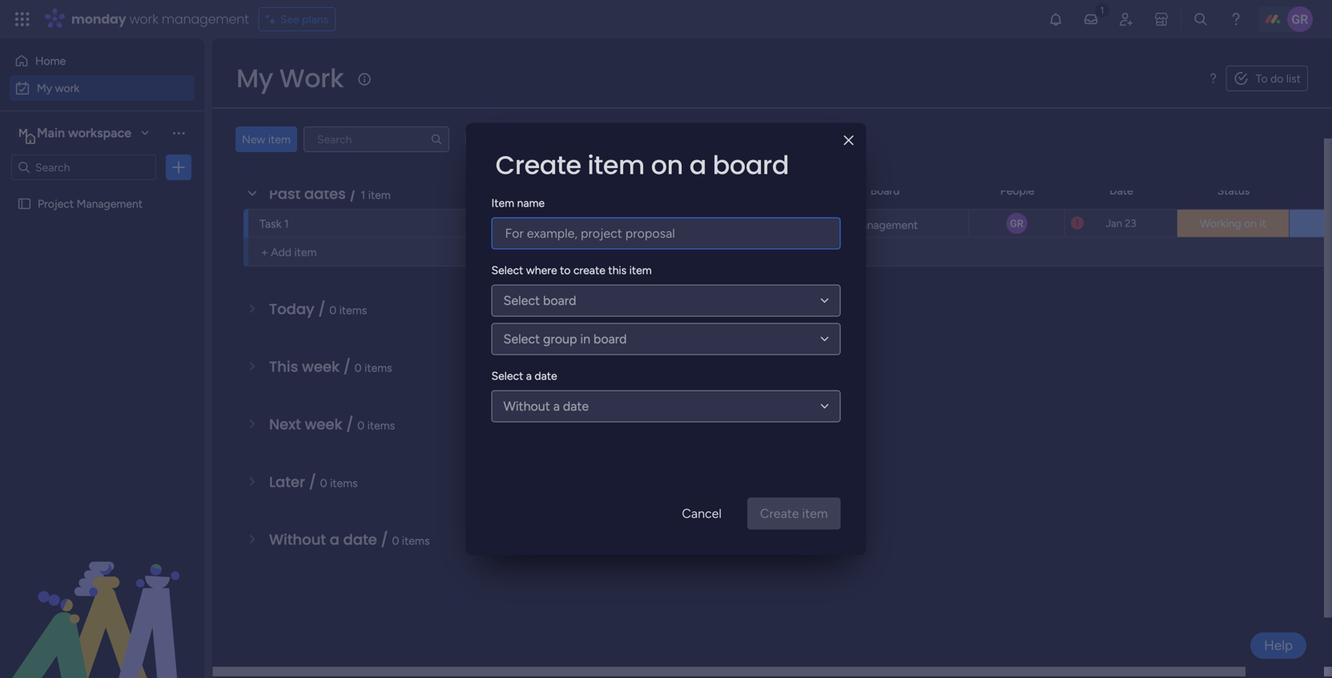 Task type: locate. For each thing, give the bounding box(es) containing it.
cancel
[[682, 507, 722, 522]]

people
[[1001, 184, 1035, 198]]

workspace
[[68, 125, 131, 141]]

a for without a date / 0 items
[[330, 530, 340, 551]]

later
[[269, 472, 305, 493]]

None search field
[[304, 127, 449, 152]]

project management
[[38, 197, 143, 211], [813, 218, 918, 232]]

this
[[609, 264, 627, 277]]

1 right dates
[[361, 188, 366, 202]]

my
[[236, 61, 273, 96], [37, 81, 52, 95]]

select up select a date
[[504, 332, 540, 347]]

without for without a date / 0 items
[[269, 530, 326, 551]]

0 horizontal spatial work
[[55, 81, 79, 95]]

1 horizontal spatial my
[[236, 61, 273, 96]]

select for select group in board
[[504, 332, 540, 347]]

0 vertical spatial date
[[535, 369, 557, 383]]

0 horizontal spatial date
[[343, 530, 377, 551]]

1 vertical spatial 1
[[284, 217, 289, 231]]

a up without a date
[[526, 369, 532, 383]]

without
[[504, 399, 550, 414], [269, 530, 326, 551]]

on up for example, project proposal text field
[[651, 147, 683, 183]]

a
[[690, 147, 707, 183], [526, 369, 532, 383], [554, 399, 560, 414], [330, 530, 340, 551]]

my work
[[37, 81, 79, 95]]

my left work
[[236, 61, 273, 96]]

Search in workspace field
[[34, 158, 134, 177]]

work for monday
[[129, 10, 158, 28]]

work right monday
[[129, 10, 158, 28]]

select for select a date
[[492, 369, 524, 383]]

work
[[129, 10, 158, 28], [55, 81, 79, 95]]

my inside option
[[37, 81, 52, 95]]

search image
[[430, 133, 443, 146]]

select up without a date
[[492, 369, 524, 383]]

date down the in
[[563, 399, 589, 414]]

to-do
[[688, 219, 717, 232]]

to
[[560, 264, 571, 277]]

on left it
[[1245, 217, 1258, 230]]

0 horizontal spatial project
[[38, 197, 74, 211]]

item right create
[[588, 147, 645, 183]]

without for without a date
[[504, 399, 550, 414]]

board up do
[[713, 147, 789, 183]]

management down board
[[852, 218, 918, 232]]

1 horizontal spatial 1
[[361, 188, 366, 202]]

1 inside past dates / 1 item
[[361, 188, 366, 202]]

week
[[302, 357, 340, 377], [305, 415, 343, 435]]

0 vertical spatial 1
[[361, 188, 366, 202]]

select a date
[[492, 369, 557, 383]]

For example, project proposal text field
[[492, 218, 841, 250]]

item right dates
[[368, 188, 391, 202]]

item right 'this'
[[630, 264, 652, 277]]

board
[[713, 147, 789, 183], [543, 293, 577, 309], [594, 332, 627, 347]]

see
[[280, 12, 299, 26]]

board down to
[[543, 293, 577, 309]]

0 vertical spatial project management
[[38, 197, 143, 211]]

lottie animation element
[[0, 517, 204, 679]]

home option
[[10, 48, 195, 74]]

to do list button
[[1227, 66, 1309, 91]]

week for next
[[305, 415, 343, 435]]

1 horizontal spatial project management
[[813, 218, 918, 232]]

date down later / 0 items
[[343, 530, 377, 551]]

0 vertical spatial management
[[77, 197, 143, 211]]

monday
[[71, 10, 126, 28]]

1 horizontal spatial management
[[852, 218, 918, 232]]

0 horizontal spatial project management
[[38, 197, 143, 211]]

1 vertical spatial project management
[[813, 218, 918, 232]]

0 horizontal spatial 1
[[284, 217, 289, 231]]

1 horizontal spatial on
[[1245, 217, 1258, 230]]

home link
[[10, 48, 195, 74]]

item right add
[[294, 246, 317, 259]]

1 vertical spatial work
[[55, 81, 79, 95]]

0 horizontal spatial without
[[269, 530, 326, 551]]

0 inside 'next week / 0 items'
[[358, 419, 365, 433]]

1 horizontal spatial without
[[504, 399, 550, 414]]

select for select where to create this item
[[492, 264, 524, 277]]

1 vertical spatial on
[[1245, 217, 1258, 230]]

working
[[1200, 217, 1242, 230]]

item
[[492, 196, 515, 210]]

work down home on the top left
[[55, 81, 79, 95]]

where
[[526, 264, 557, 277]]

0 horizontal spatial management
[[77, 197, 143, 211]]

item
[[268, 133, 291, 146], [588, 147, 645, 183], [368, 188, 391, 202], [294, 246, 317, 259], [630, 264, 652, 277]]

1 vertical spatial date
[[563, 399, 589, 414]]

select
[[492, 264, 524, 277], [504, 293, 540, 309], [504, 332, 540, 347], [492, 369, 524, 383]]

work for my
[[55, 81, 79, 95]]

1 horizontal spatial project
[[813, 218, 850, 232]]

without down select a date
[[504, 399, 550, 414]]

to do list
[[1256, 72, 1302, 85]]

management
[[162, 10, 249, 28]]

items inside this week / 0 items
[[365, 361, 392, 375]]

select down where
[[504, 293, 540, 309]]

management inside project management link
[[852, 218, 918, 232]]

0 horizontal spatial my
[[37, 81, 52, 95]]

1 vertical spatial without
[[269, 530, 326, 551]]

management
[[77, 197, 143, 211], [852, 218, 918, 232]]

0 vertical spatial without
[[504, 399, 550, 414]]

work inside option
[[55, 81, 79, 95]]

2 horizontal spatial date
[[563, 399, 589, 414]]

/
[[350, 184, 357, 204], [318, 299, 326, 320], [343, 357, 351, 377], [346, 415, 354, 435], [309, 472, 316, 493], [381, 530, 388, 551]]

a down select a date
[[554, 399, 560, 414]]

0 inside without a date / 0 items
[[392, 535, 399, 548]]

board right the in
[[594, 332, 627, 347]]

name
[[517, 196, 545, 210]]

Filter dashboard by text search field
[[304, 127, 449, 152]]

0 vertical spatial week
[[302, 357, 340, 377]]

1 vertical spatial board
[[543, 293, 577, 309]]

today / 0 items
[[269, 299, 367, 320]]

week right 'next'
[[305, 415, 343, 435]]

m
[[18, 126, 28, 140]]

search everything image
[[1193, 11, 1209, 27]]

new item
[[242, 133, 291, 146]]

date
[[535, 369, 557, 383], [563, 399, 589, 414], [343, 530, 377, 551]]

my down home on the top left
[[37, 81, 52, 95]]

home
[[35, 54, 66, 68]]

dates
[[304, 184, 346, 204]]

1 right the task
[[284, 217, 289, 231]]

next week / 0 items
[[269, 415, 395, 435]]

project management down board
[[813, 218, 918, 232]]

lottie animation image
[[0, 517, 204, 679]]

project management down search in workspace field
[[38, 197, 143, 211]]

0 inside later / 0 items
[[320, 477, 327, 490]]

on
[[651, 147, 683, 183], [1245, 217, 1258, 230]]

select where to create this item
[[492, 264, 652, 277]]

later / 0 items
[[269, 472, 358, 493]]

see plans
[[280, 12, 329, 26]]

1 vertical spatial week
[[305, 415, 343, 435]]

0 horizontal spatial board
[[543, 293, 577, 309]]

2 horizontal spatial board
[[713, 147, 789, 183]]

0 horizontal spatial on
[[651, 147, 683, 183]]

my work option
[[10, 75, 195, 101]]

week right this
[[302, 357, 340, 377]]

option
[[0, 190, 204, 193]]

jan
[[1106, 217, 1123, 230]]

+
[[261, 246, 268, 259]]

my for my work
[[37, 81, 52, 95]]

1 horizontal spatial date
[[535, 369, 557, 383]]

0 vertical spatial board
[[713, 147, 789, 183]]

0 inside today / 0 items
[[329, 304, 337, 317]]

select product image
[[14, 11, 30, 27]]

2 vertical spatial date
[[343, 530, 377, 551]]

this week / 0 items
[[269, 357, 392, 377]]

2 vertical spatial board
[[594, 332, 627, 347]]

1
[[361, 188, 366, 202], [284, 217, 289, 231]]

item right new
[[268, 133, 291, 146]]

workspace image
[[15, 124, 31, 142]]

date up without a date
[[535, 369, 557, 383]]

without a date
[[504, 399, 589, 414]]

1 horizontal spatial board
[[594, 332, 627, 347]]

management down search in workspace field
[[77, 197, 143, 211]]

workspace selection element
[[15, 123, 134, 144]]

greg robinson image
[[1288, 6, 1314, 32]]

select left where
[[492, 264, 524, 277]]

task
[[260, 217, 282, 231]]

0
[[329, 304, 337, 317], [355, 361, 362, 375], [358, 419, 365, 433], [320, 477, 327, 490], [392, 535, 399, 548]]

0 vertical spatial project
[[38, 197, 74, 211]]

0 vertical spatial work
[[129, 10, 158, 28]]

week for this
[[302, 357, 340, 377]]

items
[[339, 304, 367, 317], [365, 361, 392, 375], [367, 419, 395, 433], [330, 477, 358, 490], [402, 535, 430, 548]]

a down later / 0 items
[[330, 530, 340, 551]]

select board
[[504, 293, 577, 309]]

project
[[38, 197, 74, 211], [813, 218, 850, 232]]

a up to-
[[690, 147, 707, 183]]

without down later
[[269, 530, 326, 551]]

+ add item
[[261, 246, 317, 259]]

1 horizontal spatial work
[[129, 10, 158, 28]]

1 vertical spatial management
[[852, 218, 918, 232]]



Task type: vqa. For each thing, say whether or not it's contained in the screenshot.
TUE
no



Task type: describe. For each thing, give the bounding box(es) containing it.
public board image
[[17, 196, 32, 212]]

task 1
[[260, 217, 289, 231]]

monday work management
[[71, 10, 249, 28]]

close image
[[844, 135, 854, 146]]

0 vertical spatial on
[[651, 147, 683, 183]]

group
[[543, 332, 577, 347]]

items inside without a date / 0 items
[[402, 535, 430, 548]]

main
[[37, 125, 65, 141]]

to-
[[688, 219, 704, 232]]

help image
[[1229, 11, 1245, 27]]

see plans button
[[259, 7, 336, 31]]

new
[[242, 133, 265, 146]]

create
[[496, 147, 582, 183]]

main workspace
[[37, 125, 131, 141]]

help
[[1265, 638, 1294, 654]]

date
[[1110, 184, 1134, 198]]

my work link
[[10, 75, 195, 101]]

my work
[[236, 61, 344, 96]]

past dates / 1 item
[[269, 184, 391, 204]]

1 vertical spatial project
[[813, 218, 850, 232]]

update feed image
[[1084, 11, 1100, 27]]

items inside today / 0 items
[[339, 304, 367, 317]]

items inside later / 0 items
[[330, 477, 358, 490]]

project management inside list box
[[38, 197, 143, 211]]

items inside 'next week / 0 items'
[[367, 419, 395, 433]]

plans
[[302, 12, 329, 26]]

next
[[269, 415, 301, 435]]

my for my work
[[236, 61, 273, 96]]

item name
[[492, 196, 545, 210]]

monday marketplace image
[[1154, 11, 1170, 27]]

date for without a date / 0 items
[[343, 530, 377, 551]]

project management list box
[[0, 187, 204, 434]]

date for select a date
[[535, 369, 557, 383]]

23
[[1125, 217, 1137, 230]]

0 inside this week / 0 items
[[355, 361, 362, 375]]

do
[[1271, 72, 1284, 85]]

list
[[1287, 72, 1302, 85]]

help button
[[1251, 633, 1307, 660]]

select group in board
[[504, 332, 627, 347]]

board
[[871, 184, 900, 198]]

new item button
[[236, 127, 297, 152]]

work
[[279, 61, 344, 96]]

v2 overdue deadline image
[[1072, 216, 1084, 231]]

today
[[269, 299, 315, 320]]

date for without a date
[[563, 399, 589, 414]]

jan 23
[[1106, 217, 1137, 230]]

past
[[269, 184, 301, 204]]

add
[[271, 246, 292, 259]]

select for select board
[[504, 293, 540, 309]]

project management link
[[811, 210, 959, 237]]

without a date / 0 items
[[269, 530, 430, 551]]

working on it
[[1200, 217, 1267, 230]]

1 image
[[1096, 1, 1110, 19]]

a for select a date
[[526, 369, 532, 383]]

project inside list box
[[38, 197, 74, 211]]

in
[[581, 332, 591, 347]]

it
[[1260, 217, 1267, 230]]

notifications image
[[1048, 11, 1064, 27]]

item inside past dates / 1 item
[[368, 188, 391, 202]]

management inside project management list box
[[77, 197, 143, 211]]

to
[[1256, 72, 1268, 85]]

a for without a date
[[554, 399, 560, 414]]

status
[[1218, 184, 1250, 198]]

item inside button
[[268, 133, 291, 146]]

create
[[574, 264, 606, 277]]

this
[[269, 357, 298, 377]]

invite members image
[[1119, 11, 1135, 27]]

do
[[704, 219, 717, 232]]

cancel button
[[670, 498, 735, 530]]

create item on a board
[[496, 147, 789, 183]]



